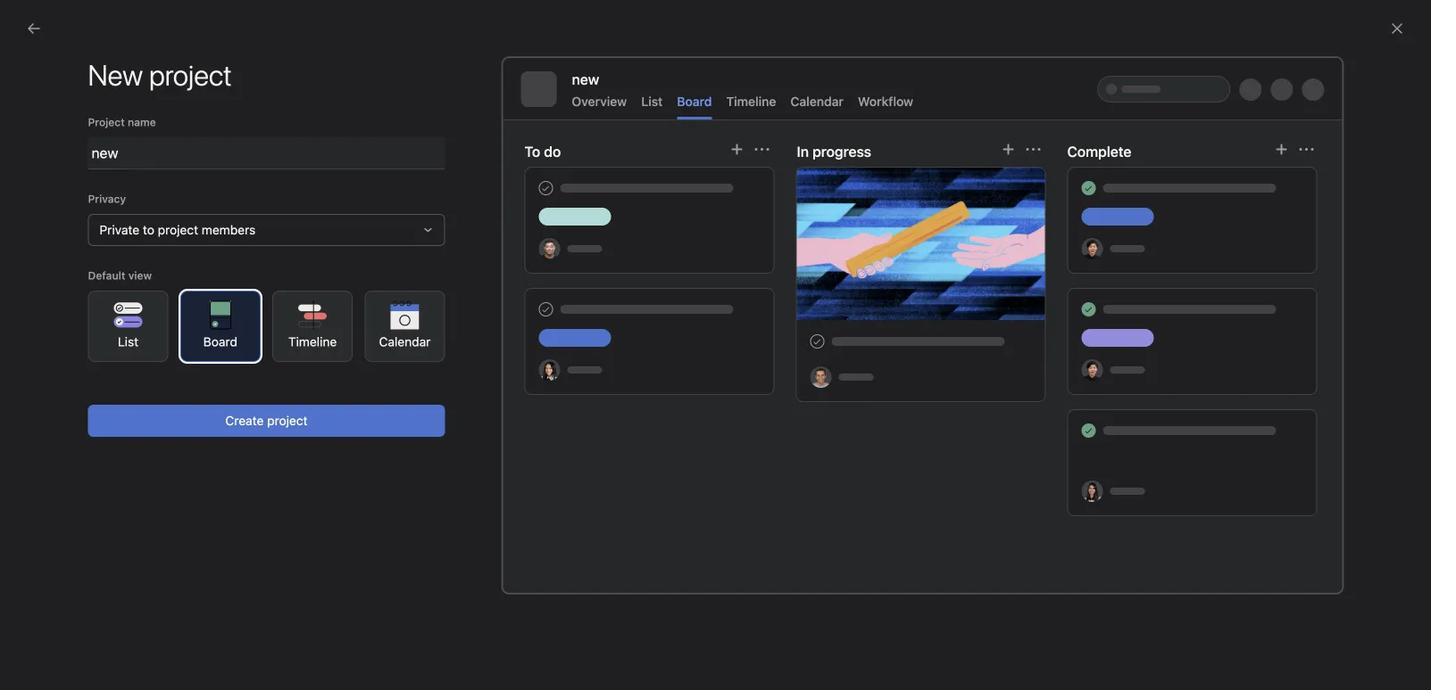 Task type: describe. For each thing, give the bounding box(es) containing it.
ideas.
[[1027, 404, 1065, 421]]

off
[[737, 404, 755, 421]]

members
[[202, 223, 256, 237]]

cross-functional project plan link
[[11, 316, 214, 345]]

new project
[[88, 58, 232, 92]]

default view
[[88, 270, 152, 282]]

this is a preview of your project image
[[502, 57, 1343, 595]]

private
[[100, 223, 139, 237]]

discuss
[[839, 404, 888, 421]]

view
[[128, 270, 152, 282]]

portfolios link
[[11, 223, 204, 252]]

1 horizontal spatial board
[[677, 94, 712, 109]]

project for plan
[[146, 323, 186, 337]]

messages
[[236, 54, 317, 75]]

insights element
[[0, 162, 214, 284]]

your work
[[885, 361, 979, 386]]

workflow
[[858, 94, 913, 109]]

your
[[752, 361, 794, 386]]

create
[[225, 414, 264, 429]]

messages i've sent 0 messages
[[236, 54, 389, 99]]

send a message to kick off projects. or discuss tasks. or brainstorm ideas.
[[580, 404, 1065, 421]]

reporting link
[[11, 195, 204, 223]]

complete
[[1067, 143, 1131, 160]]

close image
[[1390, 21, 1404, 36]]

project name
[[88, 116, 156, 129]]

projects.
[[759, 404, 815, 421]]

Project name text field
[[88, 137, 445, 170]]

workspace
[[67, 387, 129, 402]]

message
[[629, 404, 687, 421]]

create project
[[225, 414, 308, 429]]

1 vertical spatial list
[[118, 335, 138, 350]]

a
[[617, 404, 625, 421]]

go back image
[[27, 21, 41, 36]]

tasks.
[[891, 404, 929, 421]]

privacy
[[88, 193, 126, 205]]

projects element
[[0, 284, 214, 348]]

in progress
[[797, 143, 871, 160]]

project inside create project button
[[267, 414, 308, 429]]



Task type: vqa. For each thing, say whether or not it's contained in the screenshot.
to corresponding to Send a message to kick off projects. Or discuss tasks. Or brainstorm ideas.
yes



Task type: locate. For each thing, give the bounding box(es) containing it.
0 vertical spatial send
[[1334, 128, 1360, 140]]

new
[[572, 71, 599, 88]]

list
[[641, 94, 663, 109], [118, 335, 138, 350]]

1 horizontal spatial send
[[1334, 128, 1360, 140]]

1 horizontal spatial timeline
[[726, 94, 776, 109]]

connect your words to your work
[[667, 361, 979, 386]]

1 vertical spatial board
[[203, 335, 237, 350]]

project
[[158, 223, 198, 237], [146, 323, 186, 337], [267, 414, 308, 429]]

0 horizontal spatial list
[[118, 335, 138, 350]]

board
[[677, 94, 712, 109], [203, 335, 237, 350]]

teams element
[[0, 348, 214, 412]]

1 vertical spatial calendar
[[379, 335, 431, 350]]

to up discuss
[[862, 361, 881, 386]]

project inside the cross-functional project plan link
[[146, 323, 186, 337]]

plan
[[190, 323, 214, 337]]

send left a
[[580, 404, 614, 421]]

0 horizontal spatial send
[[580, 404, 614, 421]]

1 horizontal spatial or
[[933, 404, 949, 421]]

1 or from the left
[[819, 404, 835, 421]]

0 vertical spatial timeline
[[726, 94, 776, 109]]

project left members
[[158, 223, 198, 237]]

send left feedback
[[1334, 128, 1360, 140]]

2 horizontal spatial to
[[862, 361, 881, 386]]

or left discuss
[[819, 404, 835, 421]]

or
[[819, 404, 835, 421], [933, 404, 949, 421]]

i've sent
[[321, 54, 389, 75]]

0 vertical spatial list
[[641, 94, 663, 109]]

words
[[799, 361, 857, 386]]

overview
[[572, 94, 627, 109]]

1 horizontal spatial calendar
[[790, 94, 844, 109]]

2 vertical spatial to
[[691, 404, 704, 421]]

my workspace
[[46, 387, 129, 402]]

0 horizontal spatial to
[[143, 223, 154, 237]]

send for send a message to kick off projects. or discuss tasks. or brainstorm ideas.
[[580, 404, 614, 421]]

private to project members
[[100, 223, 256, 237]]

timeline
[[726, 94, 776, 109], [288, 335, 337, 350]]

project
[[88, 116, 125, 129]]

to right private at the top of page
[[143, 223, 154, 237]]

1 vertical spatial timeline
[[288, 335, 337, 350]]

project left plan
[[146, 323, 186, 337]]

0 horizontal spatial board
[[203, 335, 237, 350]]

cross-functional project plan
[[46, 323, 214, 337]]

0 vertical spatial to
[[143, 223, 154, 237]]

feedback
[[1363, 128, 1410, 140]]

hide sidebar image
[[23, 14, 37, 29]]

connect
[[667, 361, 748, 386]]

send for send feedback
[[1334, 128, 1360, 140]]

1 horizontal spatial list
[[641, 94, 663, 109]]

reporting
[[46, 201, 103, 216]]

send feedback
[[1334, 128, 1410, 140]]

2 vertical spatial project
[[267, 414, 308, 429]]

0 vertical spatial calendar
[[790, 94, 844, 109]]

calendar
[[790, 94, 844, 109], [379, 335, 431, 350]]

kick
[[707, 404, 733, 421]]

or right tasks.
[[933, 404, 949, 421]]

functional
[[85, 323, 142, 337]]

0 messages button
[[236, 84, 307, 108]]

default
[[88, 270, 125, 282]]

1 horizontal spatial to
[[691, 404, 704, 421]]

cross-
[[46, 323, 85, 337]]

0
[[236, 84, 244, 99]]

1 vertical spatial project
[[146, 323, 186, 337]]

1 vertical spatial to
[[862, 361, 881, 386]]

project right create
[[267, 414, 308, 429]]

portfolios
[[46, 230, 101, 245]]

messages
[[247, 84, 307, 99]]

0 vertical spatial board
[[677, 94, 712, 109]]

0 horizontal spatial timeline
[[288, 335, 337, 350]]

to left "kick"
[[691, 404, 704, 421]]

0 vertical spatial project
[[158, 223, 198, 237]]

send
[[1334, 128, 1360, 140], [580, 404, 614, 421]]

brainstorm
[[953, 404, 1023, 421]]

my workspace link
[[11, 380, 204, 409]]

0 horizontal spatial or
[[819, 404, 835, 421]]

list box
[[505, 7, 933, 36]]

0 horizontal spatial calendar
[[379, 335, 431, 350]]

1 vertical spatial send
[[580, 404, 614, 421]]

project for members
[[158, 223, 198, 237]]

to for connect your words to your work
[[862, 361, 881, 386]]

send feedback link
[[1334, 126, 1410, 142]]

name
[[128, 116, 156, 129]]

create project button
[[88, 405, 445, 437]]

to inside dropdown button
[[143, 223, 154, 237]]

to for send a message to kick off projects. or discuss tasks. or brainstorm ideas.
[[691, 404, 704, 421]]

to do
[[524, 143, 561, 160]]

2 or from the left
[[933, 404, 949, 421]]

private to project members button
[[88, 214, 445, 246]]

project inside private to project members dropdown button
[[158, 223, 198, 237]]

my
[[46, 387, 64, 402]]

to
[[143, 223, 154, 237], [862, 361, 881, 386], [691, 404, 704, 421]]



